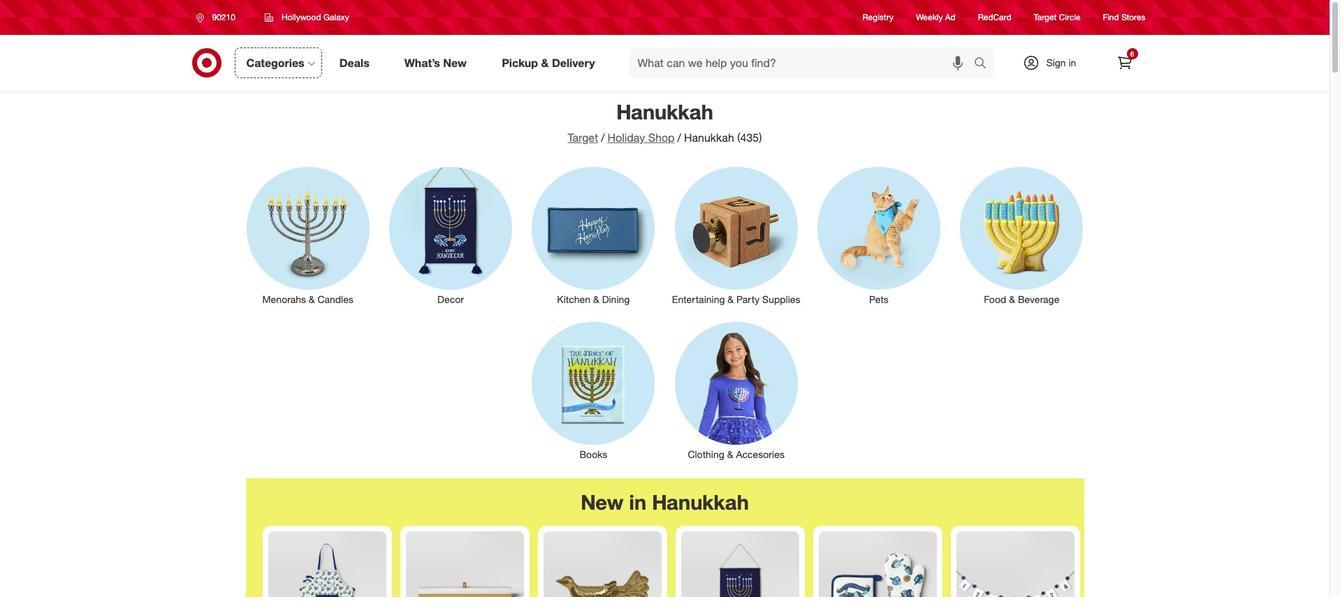 Task type: describe. For each thing, give the bounding box(es) containing it.
6
[[1131, 50, 1135, 58]]

target circle
[[1034, 12, 1081, 23]]

find stores
[[1104, 12, 1146, 23]]

clothing & accesories
[[688, 449, 785, 461]]

sign in link
[[1011, 48, 1099, 78]]

hanukkah dreidel printed adult apron - threshold™ image
[[268, 532, 386, 598]]

accesories
[[736, 449, 785, 461]]

find stores link
[[1104, 11, 1146, 23]]

stores
[[1122, 12, 1146, 23]]

(435)
[[738, 131, 762, 145]]

dining
[[602, 294, 630, 305]]

food & beverage link
[[951, 164, 1094, 307]]

1 horizontal spatial target
[[1034, 12, 1057, 23]]

entertaining & party supplies link
[[665, 164, 808, 307]]

holiday
[[608, 131, 645, 145]]

circle
[[1060, 12, 1081, 23]]

registry
[[863, 12, 894, 23]]

food & beverage
[[985, 294, 1060, 305]]

new inside the carousel region
[[581, 490, 624, 515]]

& for dining
[[593, 294, 600, 305]]

weekly ad
[[917, 12, 956, 23]]

pickup & delivery
[[502, 56, 595, 70]]

what's new
[[405, 56, 467, 70]]

pets
[[870, 294, 889, 305]]

what's
[[405, 56, 440, 70]]

menorahs & candles link
[[237, 164, 380, 307]]

What can we help you find? suggestions appear below search field
[[630, 48, 978, 78]]

categories
[[246, 56, 305, 70]]

& for party
[[728, 294, 734, 305]]

what's new link
[[393, 48, 485, 78]]

redcard
[[979, 12, 1012, 23]]

in for new
[[629, 490, 647, 515]]

& for accesories
[[728, 449, 734, 461]]

deals link
[[328, 48, 387, 78]]

1 / from the left
[[601, 131, 605, 145]]

sign
[[1047, 57, 1067, 69]]

books link
[[522, 320, 665, 462]]

find
[[1104, 12, 1120, 23]]

90210 button
[[187, 5, 250, 30]]

food
[[985, 294, 1007, 305]]

target inside hanukkah target / holiday shop / hanukkah (435)
[[568, 131, 599, 145]]

kitchen & dining link
[[522, 164, 665, 307]]

weekly ad link
[[917, 11, 956, 23]]

cast aluminum bird menorah - threshold™ image
[[544, 532, 662, 598]]



Task type: vqa. For each thing, say whether or not it's contained in the screenshot.
top Details.
no



Task type: locate. For each thing, give the bounding box(es) containing it.
/
[[601, 131, 605, 145], [678, 131, 682, 145]]

entertaining & party supplies
[[672, 294, 801, 305]]

entertaining
[[672, 294, 725, 305]]

0 vertical spatial in
[[1069, 57, 1077, 69]]

& right pickup
[[541, 56, 549, 70]]

kitchen
[[557, 294, 591, 305]]

galaxy
[[324, 12, 349, 22]]

menorahs
[[262, 294, 306, 305]]

redcard link
[[979, 11, 1012, 23]]

/ right shop
[[678, 131, 682, 145]]

2 / from the left
[[678, 131, 682, 145]]

hollywood galaxy
[[282, 12, 349, 22]]

carousel region
[[246, 479, 1085, 598]]

sign in
[[1047, 57, 1077, 69]]

0 horizontal spatial target
[[568, 131, 599, 145]]

in
[[1069, 57, 1077, 69], [629, 490, 647, 515]]

pickup & delivery link
[[490, 48, 613, 78]]

& right clothing
[[728, 449, 734, 461]]

0 vertical spatial new
[[443, 56, 467, 70]]

ad
[[946, 12, 956, 23]]

1 horizontal spatial /
[[678, 131, 682, 145]]

candles
[[318, 294, 354, 305]]

delivery
[[552, 56, 595, 70]]

target
[[1034, 12, 1057, 23], [568, 131, 599, 145]]

hanukkah left (435)
[[684, 131, 735, 145]]

&
[[541, 56, 549, 70], [309, 294, 315, 305], [593, 294, 600, 305], [728, 294, 734, 305], [1010, 294, 1016, 305], [728, 449, 734, 461]]

deals
[[340, 56, 370, 70]]

2 vertical spatial hanukkah
[[652, 490, 749, 515]]

new right what's
[[443, 56, 467, 70]]

new in hanukkah
[[581, 490, 749, 515]]

1 vertical spatial target
[[568, 131, 599, 145]]

clothing & accesories link
[[665, 320, 808, 462]]

1 vertical spatial new
[[581, 490, 624, 515]]

8 days of hanukkah garland - threshold™ image
[[957, 532, 1075, 598]]

new
[[443, 56, 467, 70], [581, 490, 624, 515]]

search button
[[968, 48, 1002, 81]]

shop
[[649, 131, 675, 145]]

0 vertical spatial target
[[1034, 12, 1057, 23]]

0 vertical spatial hanukkah
[[617, 99, 714, 124]]

hanukkah dreidel printed oven mitt and potholder set - threshold™ image
[[819, 532, 937, 598]]

search
[[968, 57, 1002, 71]]

& for delivery
[[541, 56, 549, 70]]

categories link
[[235, 48, 322, 78]]

in inside the carousel region
[[629, 490, 647, 515]]

new down books
[[581, 490, 624, 515]]

hanukkah up shop
[[617, 99, 714, 124]]

target link
[[568, 131, 599, 145]]

holiday shop link
[[608, 131, 675, 145]]

0 horizontal spatial in
[[629, 490, 647, 515]]

hanukkah down clothing
[[652, 490, 749, 515]]

target left holiday
[[568, 131, 599, 145]]

1 vertical spatial hanukkah
[[684, 131, 735, 145]]

kitchen & dining
[[557, 294, 630, 305]]

& for beverage
[[1010, 294, 1016, 305]]

& left candles
[[309, 294, 315, 305]]

registry link
[[863, 11, 894, 23]]

menorahs & candles
[[262, 294, 354, 305]]

books
[[580, 449, 608, 461]]

0 horizontal spatial /
[[601, 131, 605, 145]]

1 horizontal spatial new
[[581, 490, 624, 515]]

hollywood
[[282, 12, 321, 22]]

supplies
[[763, 294, 801, 305]]

0 horizontal spatial new
[[443, 56, 467, 70]]

beverage
[[1019, 294, 1060, 305]]

in for sign
[[1069, 57, 1077, 69]]

hanukkah
[[617, 99, 714, 124], [684, 131, 735, 145], [652, 490, 749, 515]]

hanukkah target / holiday shop / hanukkah (435)
[[568, 99, 762, 145]]

decor
[[438, 294, 464, 305]]

90210
[[212, 12, 236, 22]]

& left party
[[728, 294, 734, 305]]

hanukkah inside the carousel region
[[652, 490, 749, 515]]

6 link
[[1110, 48, 1141, 78]]

& left 'dining' at the left of page
[[593, 294, 600, 305]]

1 horizontal spatial in
[[1069, 57, 1077, 69]]

hollywood galaxy button
[[256, 5, 359, 30]]

decor link
[[380, 164, 522, 307]]

in inside sign in link
[[1069, 57, 1077, 69]]

target left circle in the right top of the page
[[1034, 12, 1057, 23]]

1 vertical spatial in
[[629, 490, 647, 515]]

& for candles
[[309, 294, 315, 305]]

/ right target link
[[601, 131, 605, 145]]

clothing
[[688, 449, 725, 461]]

weekly
[[917, 12, 943, 23]]

target circle link
[[1034, 11, 1081, 23]]

party
[[737, 294, 760, 305]]

marble and metal menorah holder gold - threshold™ image
[[406, 532, 524, 598]]

pickup
[[502, 56, 538, 70]]

happy hanukkah wall hanging art - threshold™ image
[[681, 532, 799, 598]]

& inside 'link'
[[728, 449, 734, 461]]

pets link
[[808, 164, 951, 307]]

& right food
[[1010, 294, 1016, 305]]



